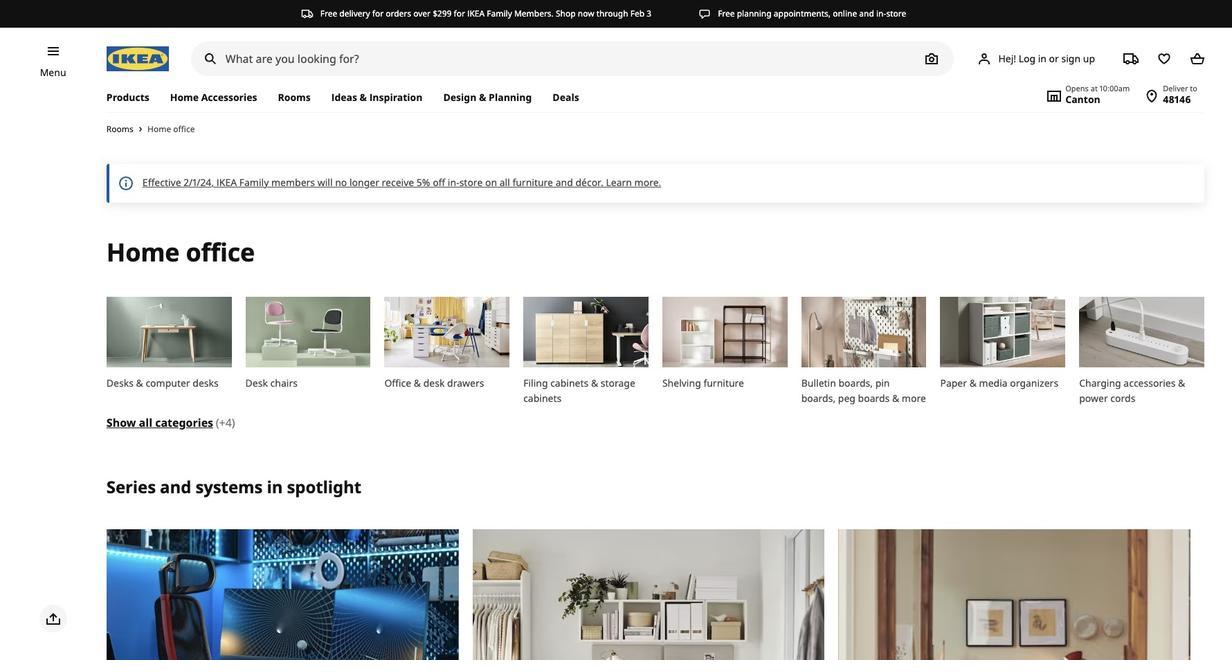 Task type: vqa. For each thing, say whether or not it's contained in the screenshot.
5.6
no



Task type: locate. For each thing, give the bounding box(es) containing it.
home accessories link
[[160, 83, 268, 112]]

in right systems
[[267, 475, 283, 498]]

1 horizontal spatial furniture
[[704, 376, 744, 389]]

store right online
[[886, 8, 906, 19]]

0 horizontal spatial and
[[160, 475, 191, 498]]

1 horizontal spatial in-
[[876, 8, 886, 19]]

power
[[1079, 392, 1108, 405]]

0 horizontal spatial for
[[372, 8, 384, 19]]

series
[[106, 475, 156, 498]]

series and systems in spotlight
[[106, 475, 361, 498]]

and right online
[[859, 8, 874, 19]]

all right on
[[500, 176, 510, 189]]

1 vertical spatial ikea
[[216, 176, 237, 189]]

1 vertical spatial and
[[556, 176, 573, 189]]

2/1/24,
[[184, 176, 214, 189]]

None search field
[[191, 42, 954, 76]]

0 horizontal spatial store
[[459, 176, 483, 189]]

& left storage
[[591, 376, 598, 389]]

boards, up peg
[[839, 376, 873, 389]]

ikea logotype, go to start page image
[[106, 46, 169, 71]]

1 horizontal spatial free
[[718, 8, 735, 19]]

show all categories (+4)
[[106, 415, 235, 430]]

learn
[[606, 176, 632, 189]]

in- right online
[[876, 8, 886, 19]]

0 horizontal spatial all
[[139, 415, 152, 430]]

rooms left ideas
[[278, 91, 311, 104]]

home
[[170, 91, 199, 104], [147, 123, 171, 135], [106, 235, 180, 269]]

rooms link down products
[[106, 123, 133, 135]]

office & desk drawers link
[[384, 297, 510, 406]]

store left on
[[459, 176, 483, 189]]

& right paper
[[970, 376, 977, 389]]

cords
[[1110, 392, 1135, 405]]

0 horizontal spatial in
[[267, 475, 283, 498]]

ikea right 2/1/24,
[[216, 176, 237, 189]]

longer
[[349, 176, 379, 189]]

0 vertical spatial boards,
[[839, 376, 873, 389]]

1 horizontal spatial store
[[886, 8, 906, 19]]

cabinets down "filing" on the bottom of the page
[[523, 392, 562, 405]]

0 vertical spatial all
[[500, 176, 510, 189]]

free
[[320, 8, 337, 19], [718, 8, 735, 19]]

1 vertical spatial family
[[239, 176, 269, 189]]

cabinets right "filing" on the bottom of the page
[[550, 376, 589, 389]]

1 horizontal spatial in
[[1038, 52, 1047, 65]]

& right design
[[479, 91, 486, 104]]

1 horizontal spatial rooms
[[278, 91, 311, 104]]

0 vertical spatial and
[[859, 8, 874, 19]]

navigation
[[93, 297, 1218, 434]]

1 free from the left
[[320, 8, 337, 19]]

rooms down products
[[106, 123, 133, 135]]

free left the planning
[[718, 8, 735, 19]]

1 horizontal spatial boards,
[[839, 376, 873, 389]]

bulletin boards, pin boards, peg boards & more image
[[801, 297, 926, 367]]

1 horizontal spatial rooms link
[[268, 83, 321, 112]]

orders
[[386, 8, 411, 19]]

in left the or
[[1038, 52, 1047, 65]]

rooms link left ideas
[[268, 83, 321, 112]]

furniture right on
[[512, 176, 553, 189]]

paper & media organizers link
[[940, 297, 1065, 406]]

free delivery for orders over $299 for ikea family members. shop now through feb 3 link
[[301, 8, 651, 20]]

boards,
[[839, 376, 873, 389], [801, 392, 836, 405]]

0 vertical spatial store
[[886, 8, 906, 19]]

0 horizontal spatial free
[[320, 8, 337, 19]]

0 horizontal spatial rooms link
[[106, 123, 133, 135]]

for right $299 at the top
[[454, 8, 465, 19]]

1 horizontal spatial for
[[454, 8, 465, 19]]

ikea
[[467, 8, 485, 19], [216, 176, 237, 189]]

members.
[[514, 8, 554, 19]]

furniture
[[512, 176, 553, 189], [704, 376, 744, 389]]

ideas
[[331, 91, 357, 104]]

systems
[[195, 475, 263, 498]]

show
[[106, 415, 136, 430]]

in- right "off"
[[448, 176, 459, 189]]

0 vertical spatial in-
[[876, 8, 886, 19]]

shop
[[556, 8, 576, 19]]

and left décor.
[[556, 176, 573, 189]]

rooms link
[[268, 83, 321, 112], [106, 123, 133, 135]]

1 vertical spatial furniture
[[704, 376, 744, 389]]

furniture inside navigation
[[704, 376, 744, 389]]

members
[[271, 176, 315, 189]]

opens at 10:00am canton
[[1065, 83, 1130, 106]]

1 horizontal spatial all
[[500, 176, 510, 189]]

office
[[384, 376, 411, 389]]

desks & computer desks link
[[106, 297, 232, 406]]

store
[[886, 8, 906, 19], [459, 176, 483, 189]]

charging accessories & power cords image
[[1079, 297, 1204, 367]]

shelving furniture image
[[662, 297, 787, 367]]

shelving furniture link
[[662, 297, 787, 406]]

free delivery for orders over $299 for ikea family members. shop now through feb 3
[[320, 8, 651, 19]]

for left orders
[[372, 8, 384, 19]]

chairs
[[270, 376, 298, 389]]

1 horizontal spatial and
[[556, 176, 573, 189]]

all right show
[[139, 415, 152, 430]]

for
[[372, 8, 384, 19], [454, 8, 465, 19]]

0 vertical spatial in
[[1038, 52, 1047, 65]]

& right ideas
[[360, 91, 367, 104]]

free planning appointments, online and in-store
[[718, 8, 906, 19]]

will
[[317, 176, 333, 189]]

0 horizontal spatial in-
[[448, 176, 459, 189]]

on
[[485, 176, 497, 189]]

organizers
[[1010, 376, 1058, 389]]

charging
[[1079, 376, 1121, 389]]

filing cabinets & storage cabinets image
[[523, 297, 649, 367]]

boards, down bulletin in the right bottom of the page
[[801, 392, 836, 405]]

rooms
[[278, 91, 311, 104], [106, 123, 133, 135]]

desks & computer desks image
[[106, 297, 232, 367]]

and
[[859, 8, 874, 19], [556, 176, 573, 189], [160, 475, 191, 498]]

& inside filing cabinets & storage cabinets
[[591, 376, 598, 389]]

0 horizontal spatial family
[[239, 176, 269, 189]]

ikea right $299 at the top
[[467, 8, 485, 19]]

accessories
[[1124, 376, 1176, 389]]

furniture right shelving on the right
[[704, 376, 744, 389]]

& left more
[[892, 392, 899, 405]]

desk
[[423, 376, 445, 389]]

1 horizontal spatial ikea
[[467, 8, 485, 19]]

in-
[[876, 8, 886, 19], [448, 176, 459, 189]]

design & planning link
[[433, 83, 542, 112]]

paper & media organizers
[[940, 376, 1058, 389]]

family left members. on the left top of the page
[[487, 8, 512, 19]]

all
[[500, 176, 510, 189], [139, 415, 152, 430]]

bulletin boards, pin boards, peg boards & more link
[[801, 297, 926, 406]]

feb
[[630, 8, 645, 19]]

ideas & inspiration link
[[321, 83, 433, 112]]

2 vertical spatial and
[[160, 475, 191, 498]]

design
[[443, 91, 476, 104]]

navigation containing desks & computer desks
[[93, 297, 1218, 434]]

home office
[[147, 123, 195, 135], [106, 235, 255, 269]]

1 vertical spatial boards,
[[801, 392, 836, 405]]

family
[[487, 8, 512, 19], [239, 176, 269, 189]]

3
[[647, 8, 651, 19]]

storage
[[601, 376, 635, 389]]

0 vertical spatial office
[[173, 123, 195, 135]]

0 horizontal spatial furniture
[[512, 176, 553, 189]]

charging accessories & power cords link
[[1079, 297, 1204, 406]]

0 horizontal spatial rooms
[[106, 123, 133, 135]]

& right accessories
[[1178, 376, 1185, 389]]

and right series
[[160, 475, 191, 498]]

0 vertical spatial furniture
[[512, 176, 553, 189]]

opens
[[1065, 83, 1089, 93]]

0 vertical spatial ikea
[[467, 8, 485, 19]]

boards
[[858, 392, 890, 405]]

1 vertical spatial rooms
[[106, 123, 133, 135]]

more.
[[634, 176, 661, 189]]

0 vertical spatial rooms
[[278, 91, 311, 104]]

1 for from the left
[[372, 8, 384, 19]]

0 vertical spatial rooms link
[[268, 83, 321, 112]]

deliver
[[1163, 83, 1188, 93]]

desks
[[106, 376, 133, 389]]

family left members
[[239, 176, 269, 189]]

1 vertical spatial in
[[267, 475, 283, 498]]

free left delivery
[[320, 8, 337, 19]]

2 free from the left
[[718, 8, 735, 19]]

0 vertical spatial family
[[487, 8, 512, 19]]

products
[[106, 91, 149, 104]]



Task type: describe. For each thing, give the bounding box(es) containing it.
spotlight
[[287, 475, 361, 498]]

1 vertical spatial rooms link
[[106, 123, 133, 135]]

ideas & inspiration
[[331, 91, 423, 104]]

deals
[[553, 91, 579, 104]]

1 vertical spatial store
[[459, 176, 483, 189]]

up
[[1083, 52, 1095, 65]]

deliver to 48146
[[1163, 83, 1197, 106]]

online
[[833, 8, 857, 19]]

office & desk drawers image
[[384, 297, 510, 367]]

menu button
[[40, 65, 66, 80]]

receive
[[382, 176, 414, 189]]

computer
[[146, 376, 190, 389]]

through
[[596, 8, 628, 19]]

or
[[1049, 52, 1059, 65]]

2 for from the left
[[454, 8, 465, 19]]

peg
[[838, 392, 855, 405]]

hej! log in or sign up
[[998, 52, 1095, 65]]

5%
[[417, 176, 430, 189]]

store inside free planning appointments, online and in-store link
[[886, 8, 906, 19]]

filing cabinets & storage cabinets link
[[523, 297, 649, 406]]

shelving
[[662, 376, 701, 389]]

off
[[433, 176, 445, 189]]

charging accessories & power cords
[[1079, 376, 1185, 405]]

desk chairs image
[[245, 297, 371, 367]]

10:00am
[[1100, 83, 1130, 93]]

free for free delivery for orders over $299 for ikea family members. shop now through feb 3
[[320, 8, 337, 19]]

log
[[1019, 52, 1036, 65]]

1 vertical spatial cabinets
[[523, 392, 562, 405]]

planning
[[737, 8, 772, 19]]

filing cabinets & storage cabinets
[[523, 376, 635, 405]]

over
[[413, 8, 431, 19]]

1 vertical spatial in-
[[448, 176, 459, 189]]

sign
[[1061, 52, 1081, 65]]

0 vertical spatial home
[[170, 91, 199, 104]]

products link
[[106, 83, 160, 112]]

appointments,
[[774, 8, 831, 19]]

deals link
[[542, 83, 590, 112]]

paper & media organizers image
[[940, 297, 1065, 367]]

home accessories
[[170, 91, 257, 104]]

now
[[578, 8, 594, 19]]

& left desk
[[414, 376, 421, 389]]

bulletin
[[801, 376, 836, 389]]

1 vertical spatial office
[[186, 235, 255, 269]]

$299
[[433, 8, 452, 19]]

canton
[[1065, 93, 1100, 106]]

desks & computer desks
[[106, 376, 219, 389]]

shelving furniture
[[662, 376, 744, 389]]

& inside charging accessories & power cords
[[1178, 376, 1185, 389]]

accessories
[[201, 91, 257, 104]]

0 horizontal spatial boards,
[[801, 392, 836, 405]]

2 vertical spatial home
[[106, 235, 180, 269]]

hej!
[[998, 52, 1016, 65]]

desks
[[193, 376, 219, 389]]

0 horizontal spatial ikea
[[216, 176, 237, 189]]

desk
[[245, 376, 268, 389]]

& right desks
[[136, 376, 143, 389]]

1 vertical spatial all
[[139, 415, 152, 430]]

menu
[[40, 66, 66, 79]]

categories
[[155, 415, 213, 430]]

1 vertical spatial home office
[[106, 235, 255, 269]]

design & planning
[[443, 91, 532, 104]]

delivery
[[339, 8, 370, 19]]

0 vertical spatial home office
[[147, 123, 195, 135]]

& inside the bulletin boards, pin boards, peg boards & more
[[892, 392, 899, 405]]

show all categories button
[[106, 415, 213, 430]]

2 horizontal spatial and
[[859, 8, 874, 19]]

effective
[[142, 176, 181, 189]]

office & desk drawers
[[384, 376, 484, 389]]

to
[[1190, 83, 1197, 93]]

media
[[979, 376, 1008, 389]]

bulletin boards, pin boards, peg boards & more
[[801, 376, 926, 405]]

inspiration
[[369, 91, 423, 104]]

1 vertical spatial home
[[147, 123, 171, 135]]

0 vertical spatial cabinets
[[550, 376, 589, 389]]

hej! log in or sign up link
[[960, 45, 1112, 73]]

desk chairs
[[245, 376, 298, 389]]

more
[[902, 392, 926, 405]]

Search by product text field
[[191, 42, 954, 76]]

free planning appointments, online and in-store link
[[699, 8, 906, 20]]

pin
[[875, 376, 890, 389]]

filing
[[523, 376, 548, 389]]

planning
[[489, 91, 532, 104]]

at
[[1091, 83, 1098, 93]]

& inside 'link'
[[479, 91, 486, 104]]

décor.
[[575, 176, 603, 189]]

drawers
[[447, 376, 484, 389]]

1 horizontal spatial family
[[487, 8, 512, 19]]

desk chairs link
[[245, 297, 371, 406]]

(+4)
[[216, 415, 235, 430]]

48146
[[1163, 93, 1191, 106]]

paper
[[940, 376, 967, 389]]

effective 2/1/24, ikea family members will no longer receive 5% off in-store on all furniture and décor. learn more. link
[[142, 176, 661, 189]]

no
[[335, 176, 347, 189]]

free for free planning appointments, online and in-store
[[718, 8, 735, 19]]



